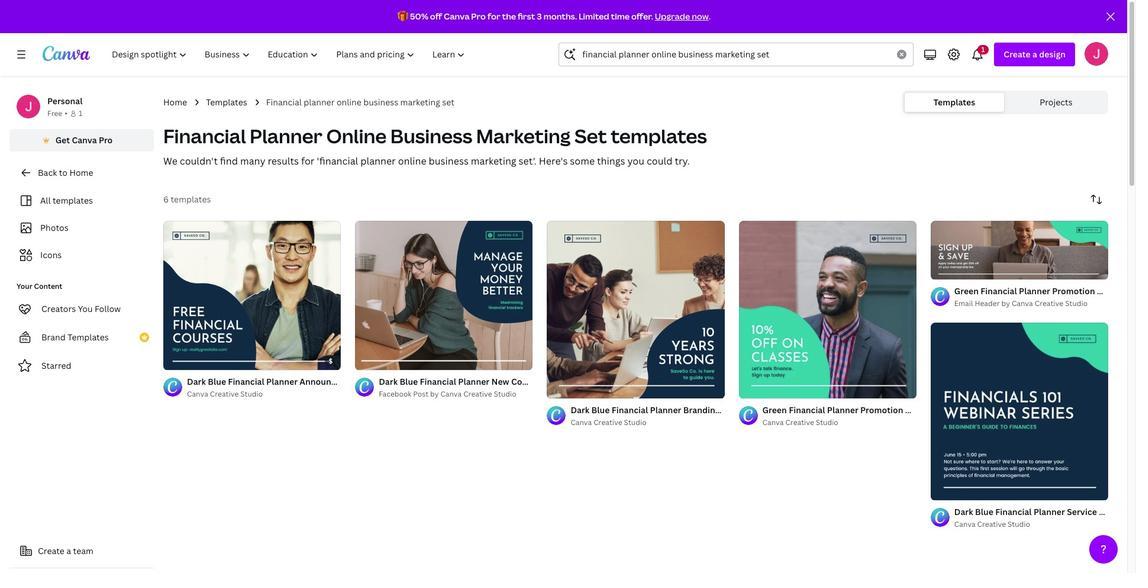 Task type: vqa. For each thing, say whether or not it's contained in the screenshot.
Canva Creative Studio to the right
yes



Task type: describe. For each thing, give the bounding box(es) containing it.
time
[[611, 11, 630, 22]]

1 horizontal spatial templates
[[206, 97, 247, 108]]

🎁
[[398, 11, 409, 22]]

creative inside green financial planner promotion professional services feed ad canva creative studio
[[786, 418, 815, 428]]

post
[[414, 389, 429, 399]]

the
[[502, 11, 516, 22]]

planner inside dark blue financial planner branding professional services feed ad canva creative studio
[[651, 405, 682, 416]]

professional inside green financial planner promotion professional services feed ad canva creative studio
[[906, 405, 956, 416]]

email header by canva creative studio link
[[955, 298, 1109, 310]]

you
[[78, 303, 93, 314]]

50%
[[410, 11, 429, 22]]

to
[[59, 167, 67, 178]]

ad inside green financial planner promotion professional services feed ad canva creative studio
[[1016, 405, 1027, 416]]

ad inside dark blue financial planner branding professional services feed ad canva creative studio
[[832, 405, 843, 416]]

dark blue financial planner branding professional services feed ad image
[[547, 221, 725, 399]]

by for post
[[431, 389, 439, 399]]

branding
[[684, 405, 720, 416]]

create for create a design
[[1005, 49, 1031, 60]]

🎁 50% off canva pro for the first 3 months. limited time offer. upgrade now .
[[398, 11, 711, 22]]

get canva pro button
[[9, 129, 154, 152]]

set'.
[[519, 155, 537, 168]]

canva inside button
[[72, 134, 97, 146]]

free
[[47, 108, 62, 118]]

we
[[163, 155, 178, 168]]

planner inside financial planner online business marketing set templates we couldn't find many results for 'financial planner online business marketing set'. here's some things you could try.
[[361, 155, 396, 168]]

a for team
[[67, 545, 71, 557]]

projects
[[1041, 97, 1073, 108]]

you
[[628, 155, 645, 168]]

content
[[34, 281, 62, 291]]

offer.
[[632, 11, 654, 22]]

green financial planner promotion offer-specific professional services email newsletter graphic image
[[931, 221, 1109, 280]]

facebook post by canva creative studio link
[[379, 389, 533, 400]]

feed inside green financial planner promotion professional services feed ad canva creative studio
[[994, 405, 1014, 416]]

1 for 1 of 3
[[940, 486, 943, 495]]

6 templates
[[163, 194, 211, 205]]

header
[[976, 298, 1001, 309]]

now
[[692, 11, 709, 22]]

email header by canva creative studio
[[955, 298, 1088, 309]]

free •
[[47, 108, 67, 118]]

0 horizontal spatial 3
[[537, 11, 542, 22]]

financial planner online business marketing set templates we couldn't find many results for 'financial planner online business marketing set'. here's some things you could try.
[[163, 123, 708, 168]]

all templates
[[40, 195, 93, 206]]

creative inside 'link'
[[210, 389, 239, 399]]

personal
[[47, 95, 83, 107]]

some
[[570, 155, 595, 168]]

by for header
[[1002, 298, 1011, 309]]

online
[[327, 123, 387, 149]]

.
[[709, 11, 711, 22]]

follow
[[95, 303, 121, 314]]

services inside dark blue financial planner branding professional services feed ad canva creative studio
[[774, 405, 808, 416]]

canva inside green financial planner promotion professional services feed ad canva creative studio
[[763, 418, 784, 428]]

photos
[[40, 222, 69, 233]]

set
[[575, 123, 607, 149]]

blue
[[592, 405, 610, 416]]

first
[[518, 11, 536, 22]]

starred link
[[9, 354, 154, 378]]

1 of 3 link
[[931, 323, 1109, 501]]

design
[[1040, 49, 1067, 60]]

financial inside green financial planner promotion professional services feed ad canva creative studio
[[789, 405, 826, 416]]

marketing
[[477, 123, 571, 149]]

find
[[220, 155, 238, 168]]

dark blue financial planner service showcase / virtual tour professional services instagram post image
[[931, 323, 1109, 501]]

canva creative studio link for green financial planner promotion professional services feed ad image
[[763, 417, 917, 429]]

back
[[38, 167, 57, 178]]

1 horizontal spatial pro
[[472, 11, 486, 22]]

facebook
[[379, 389, 412, 399]]

0 horizontal spatial marketing
[[401, 97, 441, 108]]

here's
[[539, 155, 568, 168]]

all
[[40, 195, 51, 206]]

'financial
[[317, 155, 358, 168]]

for inside financial planner online business marketing set templates we couldn't find many results for 'financial planner online business marketing set'. here's some things you could try.
[[301, 155, 315, 168]]

upgrade
[[655, 11, 691, 22]]

feed inside dark blue financial planner branding professional services feed ad canva creative studio
[[810, 405, 830, 416]]

studio inside green financial planner promotion professional services feed ad canva creative studio
[[817, 418, 839, 428]]

get
[[55, 134, 70, 146]]

canva inside dark blue financial planner branding professional services feed ad canva creative studio
[[571, 418, 592, 428]]

facebook post by canva creative studio
[[379, 389, 517, 399]]

•
[[65, 108, 67, 118]]

dark blue financial planner branding professional services feed ad canva creative studio
[[571, 405, 843, 428]]

canva creative studio link for dark blue financial planner announcement / offer professional services facebook post image at the left
[[187, 389, 341, 400]]

limited
[[579, 11, 610, 22]]

1 vertical spatial canva creative studio
[[955, 520, 1031, 530]]

0 vertical spatial home
[[163, 97, 187, 108]]

creators
[[41, 303, 76, 314]]

dark blue financial planner announcement / offer professional services facebook post image
[[163, 221, 341, 370]]

off
[[430, 11, 442, 22]]

brand templates link
[[9, 326, 154, 349]]

green financial planner promotion professional services feed ad canva creative studio
[[763, 405, 1027, 428]]

creators you follow
[[41, 303, 121, 314]]

0 horizontal spatial online
[[337, 97, 362, 108]]

home link
[[163, 96, 187, 109]]

of
[[945, 486, 951, 495]]

promotion
[[861, 405, 904, 416]]

Search search field
[[583, 43, 891, 66]]

create a team
[[38, 545, 94, 557]]



Task type: locate. For each thing, give the bounding box(es) containing it.
financial right green
[[789, 405, 826, 416]]

a inside button
[[67, 545, 71, 557]]

feed
[[810, 405, 830, 416], [994, 405, 1014, 416]]

studio
[[1066, 298, 1088, 309], [241, 389, 263, 399], [494, 389, 517, 399], [625, 418, 647, 428], [817, 418, 839, 428], [1008, 520, 1031, 530]]

business
[[364, 97, 399, 108], [429, 155, 469, 168]]

planner down online
[[361, 155, 396, 168]]

0 horizontal spatial feed
[[810, 405, 830, 416]]

0 vertical spatial by
[[1002, 298, 1011, 309]]

1 vertical spatial planner
[[361, 155, 396, 168]]

0 horizontal spatial services
[[774, 405, 808, 416]]

1 professional from the left
[[722, 405, 772, 416]]

2 horizontal spatial templates
[[934, 97, 976, 108]]

could
[[647, 155, 673, 168]]

canva
[[444, 11, 470, 22], [72, 134, 97, 146], [1013, 298, 1034, 309], [187, 389, 208, 399], [441, 389, 462, 399], [571, 418, 592, 428], [763, 418, 784, 428], [955, 520, 976, 530]]

1 horizontal spatial online
[[398, 155, 427, 168]]

services
[[774, 405, 808, 416], [958, 405, 992, 416]]

business up online
[[364, 97, 399, 108]]

1 vertical spatial online
[[398, 155, 427, 168]]

planner inside green financial planner promotion professional services feed ad canva creative studio
[[828, 405, 859, 416]]

templates for all templates
[[53, 195, 93, 206]]

creators you follow link
[[9, 297, 154, 321]]

templates right 6
[[171, 194, 211, 205]]

many
[[240, 155, 266, 168]]

0 vertical spatial marketing
[[401, 97, 441, 108]]

canva creative studio link for dark blue financial planner branding professional services feed ad 'image'
[[571, 417, 725, 429]]

1 for 1
[[79, 108, 82, 118]]

financial right blue
[[612, 405, 649, 416]]

professional right branding
[[722, 405, 772, 416]]

2 services from the left
[[958, 405, 992, 416]]

create inside dropdown button
[[1005, 49, 1031, 60]]

templates right all
[[53, 195, 93, 206]]

1 horizontal spatial ad
[[1016, 405, 1027, 416]]

1 horizontal spatial a
[[1033, 49, 1038, 60]]

canva creative studio link
[[187, 389, 341, 400], [571, 417, 725, 429], [763, 417, 917, 429], [955, 519, 1109, 531]]

1
[[79, 108, 82, 118], [940, 486, 943, 495]]

1 feed from the left
[[810, 405, 830, 416]]

your
[[17, 281, 32, 291]]

3
[[537, 11, 542, 22], [953, 486, 957, 495]]

upgrade now button
[[655, 11, 709, 22]]

0 vertical spatial create
[[1005, 49, 1031, 60]]

1 services from the left
[[774, 405, 808, 416]]

templates inside 'link'
[[68, 332, 109, 343]]

for
[[488, 11, 501, 22], [301, 155, 315, 168]]

1 vertical spatial marketing
[[471, 155, 517, 168]]

create a team button
[[9, 539, 154, 563]]

for left the in the top of the page
[[488, 11, 501, 22]]

things
[[598, 155, 626, 168]]

back to home
[[38, 167, 93, 178]]

create left design
[[1005, 49, 1031, 60]]

creative inside dark blue financial planner branding professional services feed ad canva creative studio
[[594, 418, 623, 428]]

marketing left the set'.
[[471, 155, 517, 168]]

templates
[[611, 123, 708, 149], [171, 194, 211, 205], [53, 195, 93, 206]]

0 vertical spatial for
[[488, 11, 501, 22]]

1 horizontal spatial feed
[[994, 405, 1014, 416]]

planner up results
[[250, 123, 323, 149]]

0 horizontal spatial home
[[70, 167, 93, 178]]

0 vertical spatial business
[[364, 97, 399, 108]]

studio inside dark blue financial planner branding professional services feed ad canva creative studio
[[625, 418, 647, 428]]

1 horizontal spatial professional
[[906, 405, 956, 416]]

1 horizontal spatial home
[[163, 97, 187, 108]]

professional inside dark blue financial planner branding professional services feed ad canva creative studio
[[722, 405, 772, 416]]

canva inside 'link'
[[187, 389, 208, 399]]

dark
[[571, 405, 590, 416]]

1 horizontal spatial services
[[958, 405, 992, 416]]

1 horizontal spatial marketing
[[471, 155, 517, 168]]

templates up could
[[611, 123, 708, 149]]

1 vertical spatial pro
[[99, 134, 113, 146]]

1 horizontal spatial for
[[488, 11, 501, 22]]

green financial planner promotion professional services feed ad link
[[763, 404, 1027, 417]]

1 vertical spatial by
[[431, 389, 439, 399]]

1 ad from the left
[[832, 405, 843, 416]]

marketing inside financial planner online business marketing set templates we couldn't find many results for 'financial planner online business marketing set'. here's some things you could try.
[[471, 155, 517, 168]]

0 vertical spatial a
[[1033, 49, 1038, 60]]

create a design
[[1005, 49, 1067, 60]]

None search field
[[559, 43, 915, 66]]

icons link
[[17, 244, 147, 266]]

get canva pro
[[55, 134, 113, 146]]

0 horizontal spatial ad
[[832, 405, 843, 416]]

create a design button
[[995, 43, 1076, 66]]

online inside financial planner online business marketing set templates we couldn't find many results for 'financial planner online business marketing set'. here's some things you could try.
[[398, 155, 427, 168]]

0 vertical spatial online
[[337, 97, 362, 108]]

$
[[329, 357, 333, 365]]

create
[[1005, 49, 1031, 60], [38, 545, 64, 557]]

2 professional from the left
[[906, 405, 956, 416]]

brand templates
[[41, 332, 109, 343]]

templates link
[[206, 96, 247, 109]]

couldn't
[[180, 155, 218, 168]]

Sort by button
[[1085, 188, 1109, 211]]

2 ad from the left
[[1016, 405, 1027, 416]]

services inside green financial planner promotion professional services feed ad canva creative studio
[[958, 405, 992, 416]]

canva creative studio
[[187, 389, 263, 399], [955, 520, 1031, 530]]

0 horizontal spatial a
[[67, 545, 71, 557]]

1 vertical spatial business
[[429, 155, 469, 168]]

starred
[[41, 360, 71, 371]]

0 vertical spatial 1
[[79, 108, 82, 118]]

brand
[[41, 332, 66, 343]]

projects link
[[1007, 93, 1107, 112]]

a left design
[[1033, 49, 1038, 60]]

templates inside financial planner online business marketing set templates we couldn't find many results for 'financial planner online business marketing set'. here's some things you could try.
[[611, 123, 708, 149]]

marketing left set
[[401, 97, 441, 108]]

green
[[763, 405, 787, 416]]

2 feed from the left
[[994, 405, 1014, 416]]

for right results
[[301, 155, 315, 168]]

templates for 6 templates
[[171, 194, 211, 205]]

0 horizontal spatial pro
[[99, 134, 113, 146]]

1 horizontal spatial 1
[[940, 486, 943, 495]]

2 horizontal spatial planner
[[828, 405, 859, 416]]

creative
[[1036, 298, 1064, 309], [210, 389, 239, 399], [464, 389, 493, 399], [594, 418, 623, 428], [786, 418, 815, 428], [978, 520, 1007, 530]]

1 right '•'
[[79, 108, 82, 118]]

planner left promotion
[[828, 405, 859, 416]]

a
[[1033, 49, 1038, 60], [67, 545, 71, 557]]

0 horizontal spatial planner
[[250, 123, 323, 149]]

back to home link
[[9, 161, 154, 185]]

a inside dropdown button
[[1033, 49, 1038, 60]]

1 vertical spatial home
[[70, 167, 93, 178]]

1 horizontal spatial by
[[1002, 298, 1011, 309]]

months.
[[544, 11, 577, 22]]

professional right promotion
[[906, 405, 956, 416]]

pro
[[472, 11, 486, 22], [99, 134, 113, 146]]

create left team
[[38, 545, 64, 557]]

home
[[163, 97, 187, 108], [70, 167, 93, 178]]

try.
[[675, 155, 690, 168]]

0 horizontal spatial templates
[[68, 332, 109, 343]]

financial down 'top level navigation' element
[[266, 97, 302, 108]]

0 vertical spatial canva creative studio
[[187, 389, 263, 399]]

green financial planner promotion professional services feed ad image
[[739, 221, 917, 399]]

create for create a team
[[38, 545, 64, 557]]

marketing
[[401, 97, 441, 108], [471, 155, 517, 168]]

1 horizontal spatial business
[[429, 155, 469, 168]]

home left templates 'link'
[[163, 97, 187, 108]]

business
[[391, 123, 473, 149]]

3 right first
[[537, 11, 542, 22]]

1 left 'of'
[[940, 486, 943, 495]]

by right post
[[431, 389, 439, 399]]

financial up couldn't
[[163, 123, 246, 149]]

pro left the in the top of the page
[[472, 11, 486, 22]]

1 horizontal spatial planner
[[361, 155, 396, 168]]

0 horizontal spatial by
[[431, 389, 439, 399]]

1 horizontal spatial planner
[[651, 405, 682, 416]]

planner up online
[[304, 97, 335, 108]]

email
[[955, 298, 974, 309]]

james peterson image
[[1085, 42, 1109, 66]]

1 horizontal spatial 3
[[953, 486, 957, 495]]

by
[[1002, 298, 1011, 309], [431, 389, 439, 399]]

0 horizontal spatial 1
[[79, 108, 82, 118]]

financial inside dark blue financial planner branding professional services feed ad canva creative studio
[[612, 405, 649, 416]]

3 right 'of'
[[953, 486, 957, 495]]

create inside button
[[38, 545, 64, 557]]

dark blue financial planner new content professional services facebook post image
[[355, 221, 533, 370]]

a left team
[[67, 545, 71, 557]]

1 horizontal spatial canva creative studio
[[955, 520, 1031, 530]]

online
[[337, 97, 362, 108], [398, 155, 427, 168]]

by inside facebook post by canva creative studio link
[[431, 389, 439, 399]]

set
[[443, 97, 455, 108]]

photos link
[[17, 217, 147, 239]]

business down the business
[[429, 155, 469, 168]]

by right header
[[1002, 298, 1011, 309]]

home right to
[[70, 167, 93, 178]]

planner inside financial planner online business marketing set templates we couldn't find many results for 'financial planner online business marketing set'. here's some things you could try.
[[250, 123, 323, 149]]

templates
[[206, 97, 247, 108], [934, 97, 976, 108], [68, 332, 109, 343]]

0 horizontal spatial create
[[38, 545, 64, 557]]

business inside financial planner online business marketing set templates we couldn't find many results for 'financial planner online business marketing set'. here's some things you could try.
[[429, 155, 469, 168]]

ad
[[832, 405, 843, 416], [1016, 405, 1027, 416]]

all templates link
[[17, 189, 147, 212]]

1 horizontal spatial templates
[[171, 194, 211, 205]]

pro inside get canva pro button
[[99, 134, 113, 146]]

1 vertical spatial a
[[67, 545, 71, 557]]

0 horizontal spatial planner
[[304, 97, 335, 108]]

6
[[163, 194, 169, 205]]

0 vertical spatial 3
[[537, 11, 542, 22]]

team
[[73, 545, 94, 557]]

top level navigation element
[[104, 43, 476, 66]]

1 horizontal spatial create
[[1005, 49, 1031, 60]]

online up online
[[337, 97, 362, 108]]

financial
[[266, 97, 302, 108], [163, 123, 246, 149], [612, 405, 649, 416], [789, 405, 826, 416]]

icons
[[40, 249, 62, 261]]

0 horizontal spatial professional
[[722, 405, 772, 416]]

financial planner online business marketing set
[[266, 97, 455, 108]]

dark blue financial planner branding professional services feed ad link
[[571, 404, 843, 417]]

1 of 3
[[940, 486, 957, 495]]

1 vertical spatial 3
[[953, 486, 957, 495]]

financial inside financial planner online business marketing set templates we couldn't find many results for 'financial planner online business marketing set'. here's some things you could try.
[[163, 123, 246, 149]]

online down the business
[[398, 155, 427, 168]]

1 vertical spatial for
[[301, 155, 315, 168]]

your content
[[17, 281, 62, 291]]

0 vertical spatial planner
[[304, 97, 335, 108]]

0 horizontal spatial canva creative studio
[[187, 389, 263, 399]]

professional
[[722, 405, 772, 416], [906, 405, 956, 416]]

planner left branding
[[651, 405, 682, 416]]

a for design
[[1033, 49, 1038, 60]]

0 horizontal spatial for
[[301, 155, 315, 168]]

0 horizontal spatial templates
[[53, 195, 93, 206]]

by inside email header by canva creative studio link
[[1002, 298, 1011, 309]]

planner
[[250, 123, 323, 149], [651, 405, 682, 416], [828, 405, 859, 416]]

0 vertical spatial pro
[[472, 11, 486, 22]]

0 horizontal spatial business
[[364, 97, 399, 108]]

results
[[268, 155, 299, 168]]

2 horizontal spatial templates
[[611, 123, 708, 149]]

1 vertical spatial create
[[38, 545, 64, 557]]

1 vertical spatial 1
[[940, 486, 943, 495]]

pro up the back to home link
[[99, 134, 113, 146]]



